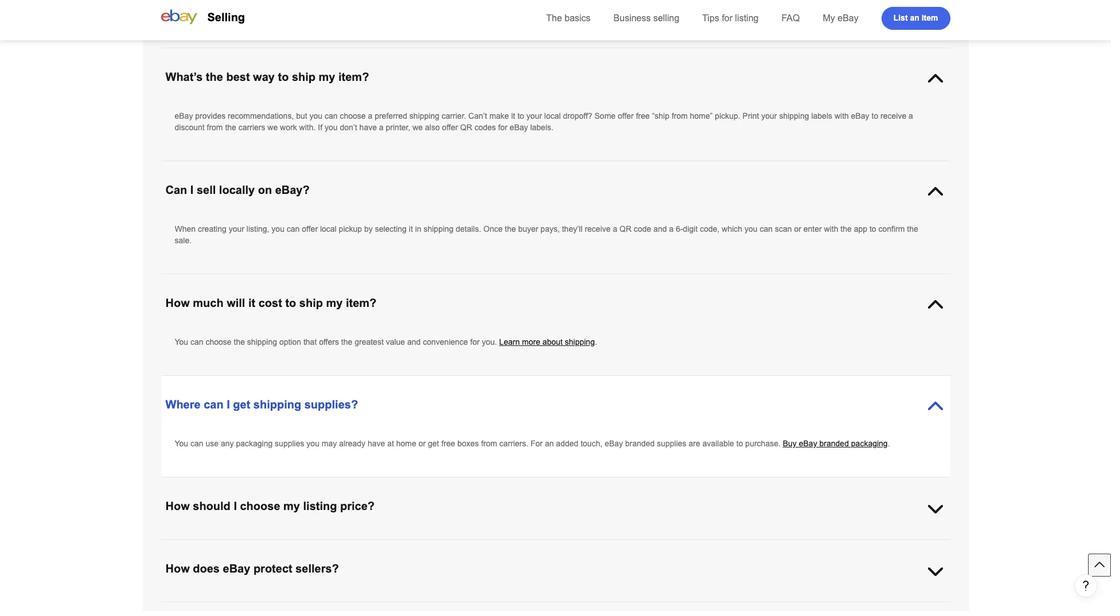 Task type: vqa. For each thing, say whether or not it's contained in the screenshot.
bottommost Kipling
no



Task type: locate. For each thing, give the bounding box(es) containing it.
we left work
[[268, 123, 278, 132]]

2 you from the top
[[175, 439, 188, 448]]

make
[[490, 111, 509, 121]]

and right code
[[654, 224, 667, 234]]

price up "create"
[[295, 541, 313, 550]]

business selling link
[[614, 13, 680, 23]]

home"
[[690, 111, 713, 121]]

locally
[[219, 184, 255, 196]]

listing,
[[247, 224, 269, 234]]

choose up provide
[[240, 500, 280, 512]]

1 vertical spatial much
[[193, 297, 224, 309]]

with right "labels"
[[835, 111, 849, 121]]

code,
[[700, 224, 720, 234]]

0 vertical spatial or
[[794, 224, 802, 234]]

1 vertical spatial receive
[[585, 224, 611, 234]]

1 horizontal spatial .
[[888, 439, 890, 448]]

0 vertical spatial offer
[[618, 111, 634, 121]]

for right tips at the right top
[[722, 13, 733, 23]]

1 horizontal spatial and
[[654, 224, 667, 234]]

0 horizontal spatial qr
[[460, 123, 472, 132]]

buy right "purchase."
[[783, 439, 797, 448]]

you.
[[482, 337, 497, 347]]

provide
[[260, 541, 286, 550]]

you
[[310, 111, 323, 121], [325, 123, 338, 132], [272, 224, 285, 234], [745, 224, 758, 234], [307, 439, 320, 448], [389, 541, 402, 550], [556, 541, 569, 550], [698, 541, 711, 550]]

0 horizontal spatial price
[[203, 552, 221, 561]]

your left depend
[[591, 541, 607, 550]]

qr left code
[[620, 224, 632, 234]]

you left based
[[389, 541, 402, 550]]

0 vertical spatial an
[[910, 13, 920, 22]]

it right make
[[511, 111, 515, 121]]

qr inside when creating your listing, you can offer local pickup by selecting it in shipping details. once the buyer pays, they'll receive a qr code and a 6-digit code, which you can scan or enter with the app to confirm the sale.
[[620, 224, 632, 234]]

1 vertical spatial you
[[175, 439, 188, 448]]

0 horizontal spatial receive
[[585, 224, 611, 234]]

0 vertical spatial you
[[175, 337, 188, 347]]

with
[[835, 111, 849, 121], [824, 224, 839, 234]]

0 horizontal spatial offer
[[302, 224, 318, 234]]

you up if
[[310, 111, 323, 121]]

have
[[360, 123, 377, 132], [368, 439, 385, 448]]

how for how does ebay protect sellers?
[[166, 562, 190, 575]]

you can use any packaging supplies you may already have at home or get free boxes from carriers. for an added touch, ebay branded supplies are available to purchase. buy ebay branded packaging .
[[175, 439, 890, 448]]

more left the about
[[522, 337, 541, 347]]

0 vertical spatial for
[[531, 439, 543, 448]]

more
[[522, 337, 541, 347], [300, 552, 319, 561]]

from down provides
[[207, 123, 223, 132]]

more inside for most items, we can provide a price recommendation for you based on recently sold, similar items. how you price your item can depend on how you prefer to sell it—auction or buy it now. choose a lower starting price for auctions to create more interest.
[[300, 552, 319, 561]]

0 horizontal spatial packaging
[[236, 439, 273, 448]]

0 vertical spatial item
[[922, 13, 939, 22]]

to right the app on the top right of page
[[870, 224, 877, 234]]

provides
[[195, 111, 226, 121]]

i
[[190, 184, 194, 196], [227, 398, 230, 411], [234, 500, 237, 512]]

0 horizontal spatial branded
[[625, 439, 655, 448]]

and
[[654, 224, 667, 234], [407, 337, 421, 347]]

for left you.
[[470, 337, 480, 347]]

for down items,
[[223, 552, 232, 561]]

where
[[166, 398, 201, 411]]

labels.
[[530, 123, 554, 132]]

1 vertical spatial local
[[320, 224, 337, 234]]

offer left pickup
[[302, 224, 318, 234]]

touch,
[[581, 439, 603, 448]]

an right list
[[910, 13, 920, 22]]

choose up don't
[[340, 111, 366, 121]]

branded
[[625, 439, 655, 448], [820, 439, 849, 448]]

your left listing,
[[229, 224, 244, 234]]

local left pickup
[[320, 224, 337, 234]]

my ebay
[[823, 13, 859, 23]]

1 horizontal spatial get
[[428, 439, 439, 448]]

offer down carrier.
[[442, 123, 458, 132]]

to left sell?
[[294, 8, 305, 21]]

or right scan
[[794, 224, 802, 234]]

supplies
[[275, 439, 304, 448], [657, 439, 687, 448]]

it
[[827, 541, 831, 550]]

2 much from the top
[[193, 297, 224, 309]]

can i sell locally on ebay?
[[166, 184, 310, 196]]

qr
[[460, 123, 472, 132], [620, 224, 632, 234]]

dropoff?
[[563, 111, 593, 121]]

item left depend
[[609, 541, 624, 550]]

for right carriers.
[[531, 439, 543, 448]]

2 horizontal spatial on
[[670, 541, 679, 550]]

listing left price?
[[303, 500, 337, 512]]

0 horizontal spatial we
[[232, 541, 243, 550]]

for
[[531, 439, 543, 448], [175, 541, 187, 550]]

ebay left labels.
[[510, 123, 528, 132]]

item
[[922, 13, 939, 22], [609, 541, 624, 550]]

printer,
[[386, 123, 410, 132]]

2 horizontal spatial we
[[413, 123, 423, 132]]

1 vertical spatial have
[[368, 439, 385, 448]]

they'll
[[562, 224, 583, 234]]

0 vertical spatial local
[[544, 111, 561, 121]]

shipping right in
[[424, 224, 454, 234]]

the left the app on the top right of page
[[841, 224, 852, 234]]

local
[[544, 111, 561, 121], [320, 224, 337, 234]]

from right boxes
[[481, 439, 497, 448]]

you for where
[[175, 439, 188, 448]]

1 packaging from the left
[[236, 439, 273, 448]]

for up "starting"
[[175, 541, 187, 550]]

does
[[227, 8, 254, 21], [193, 562, 220, 575]]

and right value
[[407, 337, 421, 347]]

on right based
[[428, 541, 437, 550]]

to right way
[[278, 71, 289, 83]]

local up labels.
[[544, 111, 561, 121]]

1 vertical spatial get
[[428, 439, 439, 448]]

get up any
[[233, 398, 250, 411]]

to right "labels"
[[872, 111, 879, 121]]

ebay down auctions
[[223, 562, 250, 575]]

1 horizontal spatial qr
[[620, 224, 632, 234]]

1 vertical spatial cost
[[259, 297, 282, 309]]

1 vertical spatial from
[[207, 123, 223, 132]]

1 horizontal spatial local
[[544, 111, 561, 121]]

how inside for most items, we can provide a price recommendation for you based on recently sold, similar items. how you price your item can depend on how you prefer to sell it—auction or buy it now. choose a lower starting price for auctions to create more interest.
[[538, 541, 554, 550]]

price?
[[340, 500, 375, 512]]

1 horizontal spatial buy
[[811, 541, 824, 550]]

on left how
[[670, 541, 679, 550]]

1 vertical spatial does
[[193, 562, 220, 575]]

an inside list an item link
[[910, 13, 920, 22]]

convenience
[[423, 337, 468, 347]]

or right the home
[[419, 439, 426, 448]]

i for can
[[227, 398, 230, 411]]

help, opens dialogs image
[[1081, 580, 1092, 592]]

much for does
[[193, 8, 224, 21]]

1 horizontal spatial sell
[[746, 541, 758, 550]]

0 vertical spatial qr
[[460, 123, 472, 132]]

now.
[[833, 541, 851, 550]]

my ebay link
[[823, 13, 859, 23]]

1 horizontal spatial supplies
[[657, 439, 687, 448]]

free
[[636, 111, 650, 121], [442, 439, 455, 448]]

1 vertical spatial listing
[[303, 500, 337, 512]]

2 horizontal spatial choose
[[340, 111, 366, 121]]

my up provide
[[284, 500, 300, 512]]

0 vertical spatial buy
[[783, 439, 797, 448]]

from
[[672, 111, 688, 121], [207, 123, 223, 132], [481, 439, 497, 448]]

you right "items."
[[556, 541, 569, 550]]

have right don't
[[360, 123, 377, 132]]

0 vertical spatial get
[[233, 398, 250, 411]]

should
[[193, 500, 231, 512]]

0 vertical spatial i
[[190, 184, 194, 196]]

can
[[325, 111, 338, 121], [287, 224, 300, 234], [760, 224, 773, 234], [191, 337, 203, 347], [204, 398, 224, 411], [191, 439, 203, 448], [245, 541, 258, 550], [626, 541, 639, 550]]

get right the home
[[428, 439, 439, 448]]

0 vertical spatial choose
[[340, 111, 366, 121]]

6-
[[676, 224, 683, 234]]

1 horizontal spatial more
[[522, 337, 541, 347]]

1 horizontal spatial i
[[227, 398, 230, 411]]

shipping
[[410, 111, 440, 121], [779, 111, 809, 121], [424, 224, 454, 234], [247, 337, 277, 347], [565, 337, 595, 347], [254, 398, 301, 411]]

1 vertical spatial qr
[[620, 224, 632, 234]]

best
[[226, 71, 250, 83]]

it inside ebay provides recommendations, but you can choose a preferred shipping carrier. can't make it to your local dropoff? some offer free "ship from home" pickup. print your shipping labels with ebay to receive a discount from the carriers we work with. if you don't have a printer, we also offer qr codes for ebay labels.
[[511, 111, 515, 121]]

more up sellers?
[[300, 552, 319, 561]]

supplies left may at the bottom left of the page
[[275, 439, 304, 448]]

in
[[415, 224, 422, 234]]

sell right prefer at the right bottom of page
[[746, 541, 758, 550]]

use
[[206, 439, 219, 448]]

item inside list an item link
[[922, 13, 939, 22]]

2 horizontal spatial i
[[234, 500, 237, 512]]

my up offers
[[326, 297, 343, 309]]

ship
[[292, 71, 316, 83], [299, 297, 323, 309]]

with right enter
[[824, 224, 839, 234]]

0 horizontal spatial listing
[[303, 500, 337, 512]]

1 vertical spatial item
[[609, 541, 624, 550]]

1 vertical spatial .
[[888, 439, 890, 448]]

buy left it
[[811, 541, 824, 550]]

1 horizontal spatial packaging
[[851, 439, 888, 448]]

0 vertical spatial more
[[522, 337, 541, 347]]

shipping up also
[[410, 111, 440, 121]]

1 vertical spatial and
[[407, 337, 421, 347]]

2 vertical spatial offer
[[302, 224, 318, 234]]

sell inside for most items, we can provide a price recommendation for you based on recently sold, similar items. how you price your item can depend on how you prefer to sell it—auction or buy it now. choose a lower starting price for auctions to create more interest.
[[746, 541, 758, 550]]

0 horizontal spatial .
[[595, 337, 597, 347]]

0 vertical spatial with
[[835, 111, 849, 121]]

0 horizontal spatial local
[[320, 224, 337, 234]]

offer right some
[[618, 111, 634, 121]]

i up any
[[227, 398, 230, 411]]

free left boxes
[[442, 439, 455, 448]]

0 horizontal spatial on
[[258, 184, 272, 196]]

cost
[[267, 8, 291, 21], [259, 297, 282, 309]]

the left carriers
[[225, 123, 236, 132]]

an left added
[[545, 439, 554, 448]]

1 much from the top
[[193, 8, 224, 21]]

sell
[[197, 184, 216, 196], [746, 541, 758, 550]]

0 horizontal spatial an
[[545, 439, 554, 448]]

or inside for most items, we can provide a price recommendation for you based on recently sold, similar items. how you price your item can depend on how you prefer to sell it—auction or buy it now. choose a lower starting price for auctions to create more interest.
[[801, 541, 808, 550]]

1 you from the top
[[175, 337, 188, 347]]

for inside ebay provides recommendations, but you can choose a preferred shipping carrier. can't make it to your local dropoff? some offer free "ship from home" pickup. print your shipping labels with ebay to receive a discount from the carriers we work with. if you don't have a printer, we also offer qr codes for ebay labels.
[[498, 123, 508, 132]]

on
[[258, 184, 272, 196], [428, 541, 437, 550], [670, 541, 679, 550]]

sold,
[[469, 541, 486, 550]]

0 horizontal spatial from
[[207, 123, 223, 132]]

item? up greatest
[[346, 297, 377, 309]]

it—auction
[[760, 541, 799, 550]]

i right should
[[234, 500, 237, 512]]

sell right can
[[197, 184, 216, 196]]

price right "items."
[[571, 541, 589, 550]]

to right available
[[737, 439, 743, 448]]

preferred
[[375, 111, 407, 121]]

1 horizontal spatial on
[[428, 541, 437, 550]]

selling
[[654, 13, 680, 23]]

1 horizontal spatial does
[[227, 8, 254, 21]]

ebay up discount
[[175, 111, 193, 121]]

where can i get shipping supplies?
[[166, 398, 358, 411]]

choose down will
[[206, 337, 232, 347]]

0 vertical spatial have
[[360, 123, 377, 132]]

0 vertical spatial from
[[672, 111, 688, 121]]

protect
[[254, 562, 292, 575]]

1 horizontal spatial from
[[481, 439, 497, 448]]

how much will it cost to ship my item?
[[166, 297, 377, 309]]

"ship
[[652, 111, 670, 121]]

auctions
[[235, 552, 264, 561]]

any
[[221, 439, 234, 448]]

you for how
[[175, 337, 188, 347]]

buy inside for most items, we can provide a price recommendation for you based on recently sold, similar items. how you price your item can depend on how you prefer to sell it—auction or buy it now. choose a lower starting price for auctions to create more interest.
[[811, 541, 824, 550]]

receive
[[881, 111, 907, 121], [585, 224, 611, 234]]

price down items,
[[203, 552, 221, 561]]

0 vertical spatial listing
[[735, 13, 759, 23]]

learn more about shipping link
[[499, 337, 595, 347]]

1 horizontal spatial an
[[910, 13, 920, 22]]

for down make
[[498, 123, 508, 132]]

your up labels.
[[527, 111, 542, 121]]

free left "ship
[[636, 111, 650, 121]]

ship up that
[[299, 297, 323, 309]]

price
[[295, 541, 313, 550], [571, 541, 589, 550], [203, 552, 221, 561]]

local inside when creating your listing, you can offer local pickup by selecting it in shipping details. once the buyer pays, they'll receive a qr code and a 6-digit code, which you can scan or enter with the app to confirm the sale.
[[320, 224, 337, 234]]

1 horizontal spatial item
[[922, 13, 939, 22]]

1 vertical spatial an
[[545, 439, 554, 448]]

1 vertical spatial i
[[227, 398, 230, 411]]

0 vertical spatial free
[[636, 111, 650, 121]]

that
[[304, 337, 317, 347]]

1 vertical spatial sell
[[746, 541, 758, 550]]

0 horizontal spatial more
[[300, 552, 319, 561]]

buy
[[783, 439, 797, 448], [811, 541, 824, 550]]

to right make
[[518, 111, 524, 121]]

on left 'ebay?'
[[258, 184, 272, 196]]

0 vertical spatial receive
[[881, 111, 907, 121]]

work
[[280, 123, 297, 132]]

selecting
[[375, 224, 407, 234]]

1 vertical spatial more
[[300, 552, 319, 561]]

1 horizontal spatial free
[[636, 111, 650, 121]]

or left it
[[801, 541, 808, 550]]

discount
[[175, 123, 205, 132]]

pickup.
[[715, 111, 741, 121]]

option
[[279, 337, 301, 347]]

receive inside ebay provides recommendations, but you can choose a preferred shipping carrier. can't make it to your local dropoff? some offer free "ship from home" pickup. print your shipping labels with ebay to receive a discount from the carriers we work with. if you don't have a printer, we also offer qr codes for ebay labels.
[[881, 111, 907, 121]]

details.
[[456, 224, 481, 234]]

i right can
[[190, 184, 194, 196]]

it left in
[[409, 224, 413, 234]]

item? up don't
[[339, 71, 369, 83]]

we left also
[[413, 123, 423, 132]]

2 horizontal spatial offer
[[618, 111, 634, 121]]

way
[[253, 71, 275, 83]]

0 vertical spatial item?
[[339, 71, 369, 83]]

my up if
[[319, 71, 335, 83]]

the left best
[[206, 71, 223, 83]]

you right if
[[325, 123, 338, 132]]

ship up but
[[292, 71, 316, 83]]

we
[[268, 123, 278, 132], [413, 123, 423, 132], [232, 541, 243, 550]]

sellers?
[[296, 562, 339, 575]]

1 vertical spatial offer
[[442, 123, 458, 132]]

what's the best way to ship my item?
[[166, 71, 369, 83]]

0 horizontal spatial and
[[407, 337, 421, 347]]

0 vertical spatial much
[[193, 8, 224, 21]]

cost right will
[[259, 297, 282, 309]]

0 vertical spatial cost
[[267, 8, 291, 21]]

0 horizontal spatial buy
[[783, 439, 797, 448]]

we inside for most items, we can provide a price recommendation for you based on recently sold, similar items. how you price your item can depend on how you prefer to sell it—auction or buy it now. choose a lower starting price for auctions to create more interest.
[[232, 541, 243, 550]]

listing right tips at the right top
[[735, 13, 759, 23]]



Task type: describe. For each thing, give the bounding box(es) containing it.
the right offers
[[341, 337, 353, 347]]

carriers
[[239, 123, 265, 132]]

can
[[166, 184, 187, 196]]

when creating your listing, you can offer local pickup by selecting it in shipping details. once the buyer pays, they'll receive a qr code and a 6-digit code, which you can scan or enter with the app to confirm the sale.
[[175, 224, 919, 245]]

supplies?
[[305, 398, 358, 411]]

how
[[682, 541, 696, 550]]

your inside when creating your listing, you can offer local pickup by selecting it in shipping details. once the buyer pays, they'll receive a qr code and a 6-digit code, which you can scan or enter with the app to confirm the sale.
[[229, 224, 244, 234]]

receive inside when creating your listing, you can offer local pickup by selecting it in shipping details. once the buyer pays, they'll receive a qr code and a 6-digit code, which you can scan or enter with the app to confirm the sale.
[[585, 224, 611, 234]]

you right how
[[698, 541, 711, 550]]

already
[[339, 439, 366, 448]]

the right once
[[505, 224, 516, 234]]

available
[[703, 439, 734, 448]]

your inside for most items, we can provide a price recommendation for you based on recently sold, similar items. how you price your item can depend on how you prefer to sell it—auction or buy it now. choose a lower starting price for auctions to create more interest.
[[591, 541, 607, 550]]

2 packaging from the left
[[851, 439, 888, 448]]

tips for listing link
[[703, 13, 759, 23]]

creating
[[198, 224, 227, 234]]

similar
[[489, 541, 512, 550]]

0 vertical spatial ship
[[292, 71, 316, 83]]

to up option
[[285, 297, 296, 309]]

boxes
[[458, 439, 479, 448]]

i for should
[[234, 500, 237, 512]]

the basics link
[[546, 13, 591, 23]]

don't
[[340, 123, 357, 132]]

how much does it cost to sell?
[[166, 8, 334, 21]]

digit
[[683, 224, 698, 234]]

offer inside when creating your listing, you can offer local pickup by selecting it in shipping details. once the buyer pays, they'll receive a qr code and a 6-digit code, which you can scan or enter with the app to confirm the sale.
[[302, 224, 318, 234]]

0 horizontal spatial does
[[193, 562, 220, 575]]

interest.
[[321, 552, 349, 561]]

2 horizontal spatial from
[[672, 111, 688, 121]]

shipping left supplies? at the bottom
[[254, 398, 301, 411]]

qr inside ebay provides recommendations, but you can choose a preferred shipping carrier. can't make it to your local dropoff? some offer free "ship from home" pickup. print your shipping labels with ebay to receive a discount from the carriers we work with. if you don't have a printer, we also offer qr codes for ebay labels.
[[460, 123, 472, 132]]

recommendation
[[315, 541, 375, 550]]

ebay right the my
[[838, 13, 859, 23]]

value
[[386, 337, 405, 347]]

app
[[854, 224, 868, 234]]

2 vertical spatial from
[[481, 439, 497, 448]]

it inside when creating your listing, you can offer local pickup by selecting it in shipping details. once the buyer pays, they'll receive a qr code and a 6-digit code, which you can scan or enter with the app to confirm the sale.
[[409, 224, 413, 234]]

pickup
[[339, 224, 362, 234]]

shipping left option
[[247, 337, 277, 347]]

items.
[[514, 541, 536, 550]]

with.
[[299, 123, 316, 132]]

the right confirm at top
[[907, 224, 919, 234]]

1 horizontal spatial choose
[[240, 500, 280, 512]]

my
[[823, 13, 835, 23]]

free inside ebay provides recommendations, but you can choose a preferred shipping carrier. can't make it to your local dropoff? some offer free "ship from home" pickup. print your shipping labels with ebay to receive a discount from the carriers we work with. if you don't have a printer, we also offer qr codes for ebay labels.
[[636, 111, 650, 121]]

1 supplies from the left
[[275, 439, 304, 448]]

carriers.
[[500, 439, 529, 448]]

labels
[[812, 111, 833, 121]]

list an item link
[[882, 7, 951, 30]]

buy ebay branded packaging link
[[783, 439, 888, 448]]

prefer
[[714, 541, 735, 550]]

or inside when creating your listing, you can offer local pickup by selecting it in shipping details. once the buyer pays, they'll receive a qr code and a 6-digit code, which you can scan or enter with the app to confirm the sale.
[[794, 224, 802, 234]]

you right listing,
[[272, 224, 285, 234]]

buyer
[[518, 224, 539, 234]]

how for how much does it cost to sell?
[[166, 8, 190, 21]]

much for will
[[193, 297, 224, 309]]

business
[[614, 13, 651, 23]]

to inside when creating your listing, you can offer local pickup by selecting it in shipping details. once the buyer pays, they'll receive a qr code and a 6-digit code, which you can scan or enter with the app to confirm the sale.
[[870, 224, 877, 234]]

it right will
[[248, 297, 255, 309]]

1 vertical spatial item?
[[346, 297, 377, 309]]

codes
[[475, 123, 496, 132]]

once
[[484, 224, 503, 234]]

recently
[[439, 541, 467, 550]]

to right prefer at the right bottom of page
[[737, 541, 744, 550]]

shipping right the about
[[565, 337, 595, 347]]

create
[[276, 552, 298, 561]]

offers
[[319, 337, 339, 347]]

1 horizontal spatial price
[[295, 541, 313, 550]]

0 horizontal spatial free
[[442, 439, 455, 448]]

item inside for most items, we can provide a price recommendation for you based on recently sold, similar items. how you price your item can depend on how you prefer to sell it—auction or buy it now. choose a lower starting price for auctions to create more interest.
[[609, 541, 624, 550]]

to down provide
[[267, 552, 273, 561]]

1 vertical spatial my
[[326, 297, 343, 309]]

you can choose the shipping option that offers the greatest value and convenience for you. learn more about shipping .
[[175, 337, 597, 347]]

with inside when creating your listing, you can offer local pickup by selecting it in shipping details. once the buyer pays, they'll receive a qr code and a 6-digit code, which you can scan or enter with the app to confirm the sale.
[[824, 224, 839, 234]]

2 supplies from the left
[[657, 439, 687, 448]]

ebay right "purchase."
[[799, 439, 818, 448]]

if
[[318, 123, 323, 132]]

with inside ebay provides recommendations, but you can choose a preferred shipping carrier. can't make it to your local dropoff? some offer free "ship from home" pickup. print your shipping labels with ebay to receive a discount from the carriers we work with. if you don't have a printer, we also offer qr codes for ebay labels.
[[835, 111, 849, 121]]

faq
[[782, 13, 800, 23]]

cost for will
[[259, 297, 282, 309]]

0 horizontal spatial i
[[190, 184, 194, 196]]

1 horizontal spatial offer
[[442, 123, 458, 132]]

2 branded from the left
[[820, 439, 849, 448]]

home
[[396, 439, 416, 448]]

choose inside ebay provides recommendations, but you can choose a preferred shipping carrier. can't make it to your local dropoff? some offer free "ship from home" pickup. print your shipping labels with ebay to receive a discount from the carriers we work with. if you don't have a printer, we also offer qr codes for ebay labels.
[[340, 111, 366, 121]]

also
[[425, 123, 440, 132]]

the
[[546, 13, 562, 23]]

1 branded from the left
[[625, 439, 655, 448]]

1 vertical spatial ship
[[299, 297, 323, 309]]

sale.
[[175, 236, 192, 245]]

learn
[[499, 337, 520, 347]]

sell?
[[308, 8, 334, 21]]

ebay right "labels"
[[851, 111, 870, 121]]

0 horizontal spatial get
[[233, 398, 250, 411]]

have inside ebay provides recommendations, but you can choose a preferred shipping carrier. can't make it to your local dropoff? some offer free "ship from home" pickup. print your shipping labels with ebay to receive a discount from the carriers we work with. if you don't have a printer, we also offer qr codes for ebay labels.
[[360, 123, 377, 132]]

how should i choose my listing price?
[[166, 500, 375, 512]]

starting
[[175, 552, 201, 561]]

most
[[189, 541, 206, 550]]

0 vertical spatial .
[[595, 337, 597, 347]]

cost for does
[[267, 8, 291, 21]]

the down will
[[234, 337, 245, 347]]

for inside for most items, we can provide a price recommendation for you based on recently sold, similar items. how you price your item can depend on how you prefer to sell it—auction or buy it now. choose a lower starting price for auctions to create more interest.
[[175, 541, 187, 550]]

carrier.
[[442, 111, 466, 121]]

1 horizontal spatial we
[[268, 123, 278, 132]]

1 horizontal spatial listing
[[735, 13, 759, 23]]

can inside ebay provides recommendations, but you can choose a preferred shipping carrier. can't make it to your local dropoff? some offer free "ship from home" pickup. print your shipping labels with ebay to receive a discount from the carriers we work with. if you don't have a printer, we also offer qr codes for ebay labels.
[[325, 111, 338, 121]]

tips for listing
[[703, 13, 759, 23]]

shipping left "labels"
[[779, 111, 809, 121]]

2 vertical spatial my
[[284, 500, 300, 512]]

2 horizontal spatial price
[[571, 541, 589, 550]]

lower
[[890, 541, 909, 550]]

can't
[[469, 111, 487, 121]]

based
[[404, 541, 426, 550]]

but
[[296, 111, 307, 121]]

ebay right touch,
[[605, 439, 623, 448]]

0 horizontal spatial choose
[[206, 337, 232, 347]]

some
[[595, 111, 616, 121]]

you left may at the bottom left of the page
[[307, 439, 320, 448]]

0 vertical spatial does
[[227, 8, 254, 21]]

at
[[387, 439, 394, 448]]

added
[[556, 439, 579, 448]]

list an item
[[894, 13, 939, 22]]

how for how much will it cost to ship my item?
[[166, 297, 190, 309]]

how for how should i choose my listing price?
[[166, 500, 190, 512]]

for most items, we can provide a price recommendation for you based on recently sold, similar items. how you price your item can depend on how you prefer to sell it—auction or buy it now. choose a lower starting price for auctions to create more interest.
[[175, 541, 909, 561]]

shipping inside when creating your listing, you can offer local pickup by selecting it in shipping details. once the buyer pays, they'll receive a qr code and a 6-digit code, which you can scan or enter with the app to confirm the sale.
[[424, 224, 454, 234]]

the inside ebay provides recommendations, but you can choose a preferred shipping carrier. can't make it to your local dropoff? some offer free "ship from home" pickup. print your shipping labels with ebay to receive a discount from the carriers we work with. if you don't have a printer, we also offer qr codes for ebay labels.
[[225, 123, 236, 132]]

it right selling at top
[[257, 8, 264, 21]]

and inside when creating your listing, you can offer local pickup by selecting it in shipping details. once the buyer pays, they'll receive a qr code and a 6-digit code, which you can scan or enter with the app to confirm the sale.
[[654, 224, 667, 234]]

ebay provides recommendations, but you can choose a preferred shipping carrier. can't make it to your local dropoff? some offer free "ship from home" pickup. print your shipping labels with ebay to receive a discount from the carriers we work with. if you don't have a printer, we also offer qr codes for ebay labels.
[[175, 111, 913, 132]]

purchase.
[[746, 439, 781, 448]]

pays,
[[541, 224, 560, 234]]

enter
[[804, 224, 822, 234]]

0 vertical spatial sell
[[197, 184, 216, 196]]

scan
[[775, 224, 792, 234]]

local inside ebay provides recommendations, but you can choose a preferred shipping carrier. can't make it to your local dropoff? some offer free "ship from home" pickup. print your shipping labels with ebay to receive a discount from the carriers we work with. if you don't have a printer, we also offer qr codes for ebay labels.
[[544, 111, 561, 121]]

selling
[[207, 11, 245, 24]]

may
[[322, 439, 337, 448]]

0 vertical spatial my
[[319, 71, 335, 83]]

1 vertical spatial or
[[419, 439, 426, 448]]

list
[[894, 13, 908, 22]]

ebay?
[[275, 184, 310, 196]]

your right print
[[762, 111, 777, 121]]

depend
[[641, 541, 668, 550]]

1 horizontal spatial for
[[531, 439, 543, 448]]

what's
[[166, 71, 203, 83]]

for left based
[[377, 541, 386, 550]]

code
[[634, 224, 652, 234]]

you right which
[[745, 224, 758, 234]]

are
[[689, 439, 701, 448]]



